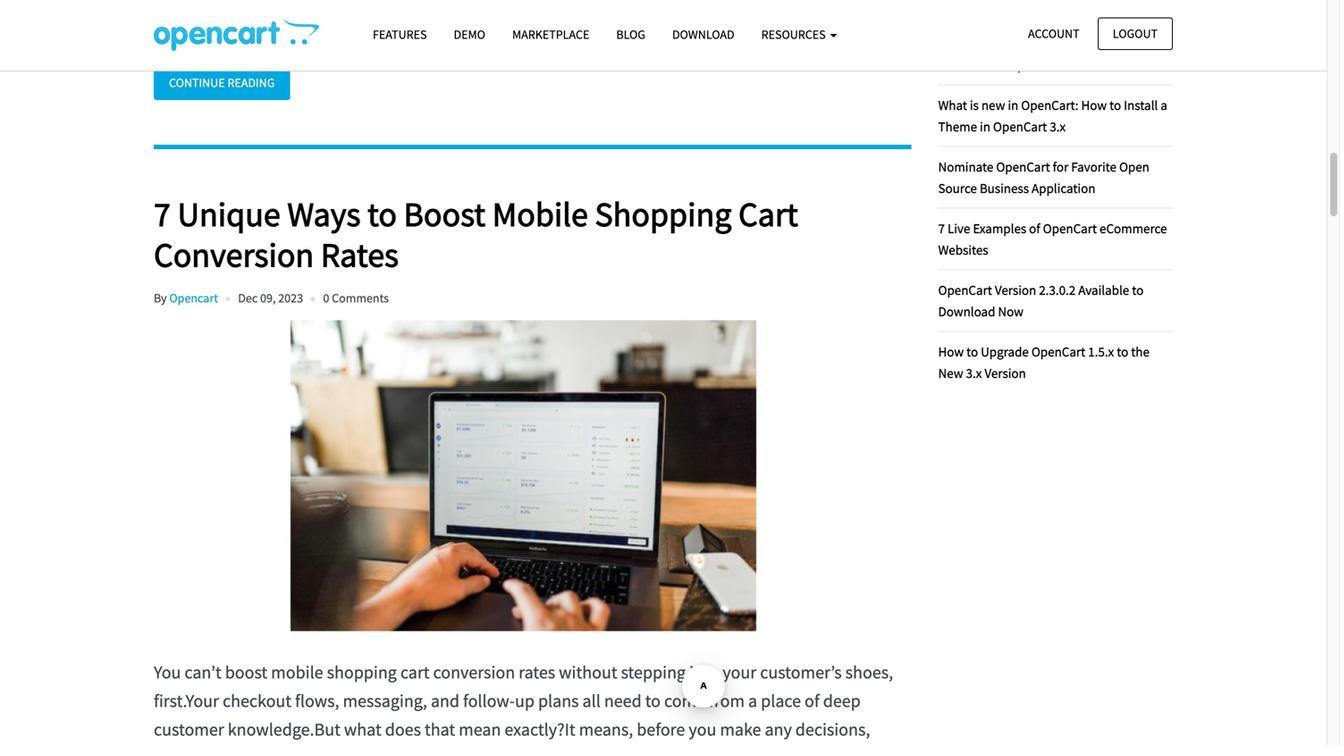 Task type: locate. For each thing, give the bounding box(es) containing it.
1 horizontal spatial of
[[1030, 220, 1041, 237]]

continue reading
[[169, 75, 275, 91]]

shopping
[[327, 662, 397, 684]]

1 horizontal spatial download
[[939, 303, 996, 320]]

0 vertical spatial new
[[982, 35, 1006, 52]]

what up seo
[[939, 35, 968, 52]]

download link
[[659, 19, 748, 50]]

3.x inside what is new in opencart: how to install a theme in opencart 3.x
[[1050, 118, 1066, 135]]

in right "theme"
[[980, 118, 991, 135]]

is for theme
[[970, 96, 979, 113]]

how inside how to upgrade opencart 1.5.x to the new 3.x version
[[939, 343, 964, 360]]

of left deep
[[805, 691, 820, 713]]

1 vertical spatial new
[[982, 96, 1006, 113]]

new down urls
[[982, 96, 1006, 113]]

1 vertical spatial what
[[939, 96, 968, 113]]

can't
[[185, 662, 222, 684]]

what up "theme"
[[939, 96, 968, 113]]

what is new in opencart: how to install a theme in opencart 3.x
[[939, 96, 1168, 135]]

that
[[425, 719, 455, 741]]

version
[[995, 282, 1037, 299], [985, 365, 1027, 382]]

your
[[723, 662, 757, 684]]

customer
[[154, 719, 224, 741]]

to left install
[[1110, 96, 1122, 113]]

7 inside 7 live examples of opencart ecommerce websites
[[939, 220, 945, 237]]

0 horizontal spatial of
[[805, 691, 820, 713]]

to right available
[[1132, 282, 1144, 299]]

new inside the what is new in opencart: how to setup seo urls in opencart 3.x
[[982, 35, 1006, 52]]

nominate opencart for favorite open source business application link
[[939, 158, 1150, 197]]

stepping
[[621, 662, 686, 684]]

0 horizontal spatial 7
[[154, 193, 171, 235]]

3.x inside the what is new in opencart: how to setup seo urls in opencart 3.x
[[1066, 56, 1082, 73]]

to left the
[[1117, 343, 1129, 360]]

0 vertical spatial a
[[1161, 96, 1168, 113]]

before
[[637, 719, 685, 741]]

what
[[939, 35, 968, 52], [939, 96, 968, 113]]

how left install
[[1082, 96, 1107, 113]]

features
[[373, 26, 427, 42]]

comments
[[332, 290, 389, 306]]

resources link
[[748, 19, 851, 50]]

2 is from the top
[[970, 96, 979, 113]]

come
[[665, 691, 706, 713]]

checkout
[[223, 691, 292, 713]]

what is new in opencart: how to install a theme in opencart 3.x link
[[939, 96, 1168, 135]]

opencart up business
[[997, 158, 1051, 175]]

1 horizontal spatial a
[[1161, 96, 1168, 113]]

download inside opencart version 2.3.0.2 available to download now
[[939, 303, 996, 320]]

boost
[[404, 193, 486, 235]]

mobile
[[493, 193, 588, 235]]

0 horizontal spatial download
[[673, 26, 735, 42]]

1 vertical spatial of
[[805, 691, 820, 713]]

opencart: up the what is new in opencart: how to install a theme in opencart 3.x link
[[1022, 35, 1079, 52]]

0 vertical spatial how
[[1082, 35, 1107, 52]]

1 vertical spatial how
[[1082, 96, 1107, 113]]

what inside what is new in opencart: how to install a theme in opencart 3.x
[[939, 96, 968, 113]]

0 vertical spatial download
[[673, 26, 735, 42]]

0 horizontal spatial a
[[749, 691, 758, 713]]

setup
[[1124, 35, 1157, 52]]

1 vertical spatial download
[[939, 303, 996, 320]]

2 vertical spatial how
[[939, 343, 964, 360]]

to inside 7 unique ways to boost mobile shopping cart conversion rates
[[368, 193, 397, 235]]

3.x up for
[[1050, 118, 1066, 135]]

opencart: inside the what is new in opencart: how to setup seo urls in opencart 3.x
[[1022, 35, 1079, 52]]

1 what from the top
[[939, 35, 968, 52]]

opencart down websites
[[939, 282, 993, 299]]

opencart
[[1009, 56, 1063, 73], [994, 118, 1048, 135], [997, 158, 1051, 175], [1043, 220, 1097, 237], [939, 282, 993, 299], [1032, 343, 1086, 360]]

is up "theme"
[[970, 96, 979, 113]]

to
[[1110, 35, 1122, 52], [1110, 96, 1122, 113], [368, 193, 397, 235], [1132, 282, 1144, 299], [967, 343, 979, 360], [1117, 343, 1129, 360], [645, 691, 661, 713]]

in left account
[[1008, 35, 1019, 52]]

how
[[1082, 35, 1107, 52], [1082, 96, 1107, 113], [939, 343, 964, 360]]

dec
[[238, 290, 258, 306]]

in right urls
[[996, 56, 1006, 73]]

3.x down account link
[[1066, 56, 1082, 73]]

7 left live
[[939, 220, 945, 237]]

in down what is new in opencart: how to setup seo urls in opencart 3.x link
[[1008, 96, 1019, 113]]

customer's
[[760, 662, 842, 684]]

1 vertical spatial is
[[970, 96, 979, 113]]

2023
[[278, 290, 303, 306]]

to down "stepping"
[[645, 691, 661, 713]]

account link
[[1013, 17, 1095, 50]]

7 inside 7 unique ways to boost mobile shopping cart conversion rates
[[154, 193, 171, 235]]

1 horizontal spatial 7
[[939, 220, 945, 237]]

3.x
[[1066, 56, 1082, 73], [1050, 118, 1066, 135], [966, 365, 982, 382]]

you
[[689, 719, 717, 741]]

how to upgrade opencart 1.5.x to the new 3.x version link
[[939, 343, 1150, 382]]

opencart down application
[[1043, 220, 1097, 237]]

logout link
[[1098, 17, 1173, 50]]

new inside what is new in opencart: how to install a theme in opencart 3.x
[[982, 96, 1006, 113]]

blog link
[[603, 19, 659, 50]]

what inside the what is new in opencart: how to setup seo urls in opencart 3.x
[[939, 35, 968, 52]]

a right install
[[1161, 96, 1168, 113]]

2 what from the top
[[939, 96, 968, 113]]

opencart inside opencart version 2.3.0.2 available to download now
[[939, 282, 993, 299]]

what for what is new in opencart: how to install a theme in opencart 3.x
[[939, 96, 968, 113]]

mean
[[459, 719, 501, 741]]

up
[[515, 691, 535, 713]]

is inside the what is new in opencart: how to setup seo urls in opencart 3.x
[[970, 35, 979, 52]]

version down the 'upgrade'
[[985, 365, 1027, 382]]

cart
[[739, 193, 799, 235]]

to inside the what is new in opencart: how to setup seo urls in opencart 3.x
[[1110, 35, 1122, 52]]

how right account
[[1082, 35, 1107, 52]]

0 vertical spatial opencart:
[[1022, 35, 1079, 52]]

0
[[323, 290, 329, 306]]

0 vertical spatial 3.x
[[1066, 56, 1082, 73]]

2 new from the top
[[982, 96, 1006, 113]]

1 is from the top
[[970, 35, 979, 52]]

opencart - blog image
[[154, 19, 319, 51]]

all
[[583, 691, 601, 713]]

opencart version 2.3.0.2 available to download now link
[[939, 282, 1144, 320]]

2 opencart: from the top
[[1022, 96, 1079, 113]]

new up urls
[[982, 35, 1006, 52]]

nominate opencart for favorite open source business application
[[939, 158, 1150, 197]]

09,
[[260, 290, 276, 306]]

you
[[154, 662, 181, 684]]

how up new
[[939, 343, 964, 360]]

0 vertical spatial version
[[995, 282, 1037, 299]]

1 vertical spatial version
[[985, 365, 1027, 382]]

is up urls
[[970, 35, 979, 52]]

rates
[[519, 662, 556, 684]]

opencart left 1.5.x
[[1032, 343, 1086, 360]]

of right "examples"
[[1030, 220, 1041, 237]]

7 left unique
[[154, 193, 171, 235]]

7 for 7 unique ways to boost mobile shopping cart conversion rates
[[154, 193, 171, 235]]

new
[[982, 35, 1006, 52], [982, 96, 1006, 113]]

to inside you can't boost mobile shopping cart conversion rates without stepping into your customer's shoes, first.your checkout flows, messaging, and follow-up plans all need to come from a place of deep customer knowledge.but what does that mean exactly?it means, before you make any decision
[[645, 691, 661, 713]]

business
[[980, 180, 1029, 197]]

2.3.0.2
[[1039, 282, 1076, 299]]

1 vertical spatial a
[[749, 691, 758, 713]]

to left setup
[[1110, 35, 1122, 52]]

download right blog
[[673, 26, 735, 42]]

opencart down account link
[[1009, 56, 1063, 73]]

install
[[1124, 96, 1158, 113]]

now
[[999, 303, 1024, 320]]

0 vertical spatial of
[[1030, 220, 1041, 237]]

2 vertical spatial 3.x
[[966, 365, 982, 382]]

plans
[[538, 691, 579, 713]]

0 vertical spatial what
[[939, 35, 968, 52]]

version inside how to upgrade opencart 1.5.x to the new 3.x version
[[985, 365, 1027, 382]]

opencart:
[[1022, 35, 1079, 52], [1022, 96, 1079, 113]]

download left now
[[939, 303, 996, 320]]

of
[[1030, 220, 1041, 237], [805, 691, 820, 713]]

the
[[1132, 343, 1150, 360]]

is for urls
[[970, 35, 979, 52]]

to right ways
[[368, 193, 397, 235]]

version inside opencart version 2.3.0.2 available to download now
[[995, 282, 1037, 299]]

1.5.x
[[1089, 343, 1115, 360]]

3.x right new
[[966, 365, 982, 382]]

opencart: down what is new in opencart: how to setup seo urls in opencart 3.x link
[[1022, 96, 1079, 113]]

1 new from the top
[[982, 35, 1006, 52]]

is inside what is new in opencart: how to install a theme in opencart 3.x
[[970, 96, 979, 113]]

a inside what is new in opencart: how to install a theme in opencart 3.x
[[1161, 96, 1168, 113]]

for
[[1053, 158, 1069, 175]]

1 vertical spatial 3.x
[[1050, 118, 1066, 135]]

how for install
[[1082, 96, 1107, 113]]

opencart up nominate opencart for favorite open source business application
[[994, 118, 1048, 135]]

download
[[673, 26, 735, 42], [939, 303, 996, 320]]

opencart: inside what is new in opencart: how to install a theme in opencart 3.x
[[1022, 96, 1079, 113]]

1 opencart: from the top
[[1022, 35, 1079, 52]]

what
[[344, 719, 382, 741]]

opencart inside how to upgrade opencart 1.5.x to the new 3.x version
[[1032, 343, 1086, 360]]

account
[[1029, 25, 1080, 42]]

a right from
[[749, 691, 758, 713]]

version up now
[[995, 282, 1037, 299]]

how inside the what is new in opencart: how to setup seo urls in opencart 3.x
[[1082, 35, 1107, 52]]

how inside what is new in opencart: how to install a theme in opencart 3.x
[[1082, 96, 1107, 113]]

1 vertical spatial opencart:
[[1022, 96, 1079, 113]]

shopping
[[595, 193, 732, 235]]

0 vertical spatial is
[[970, 35, 979, 52]]



Task type: describe. For each thing, give the bounding box(es) containing it.
examples
[[973, 220, 1027, 237]]

unique
[[178, 193, 281, 235]]

3.x inside how to upgrade opencart 1.5.x to the new 3.x version
[[966, 365, 982, 382]]

by
[[154, 290, 167, 306]]

and
[[431, 691, 460, 713]]

mobile
[[271, 662, 323, 684]]

marketplace link
[[499, 19, 603, 50]]

place
[[761, 691, 801, 713]]

messaging,
[[343, 691, 427, 713]]

source
[[939, 180, 977, 197]]

opencart inside nominate opencart for favorite open source business application
[[997, 158, 1051, 175]]

does
[[385, 719, 421, 741]]

3.x for install
[[1050, 118, 1066, 135]]

knowledge.but
[[228, 719, 341, 741]]

upgrade
[[981, 343, 1029, 360]]

opencart: for urls
[[1022, 35, 1079, 52]]

any
[[765, 719, 792, 741]]

opencart
[[169, 290, 218, 306]]

exactly?it
[[505, 719, 576, 741]]

new for urls
[[982, 35, 1006, 52]]

urls
[[964, 56, 993, 73]]

how for setup
[[1082, 35, 1107, 52]]

ways
[[287, 193, 361, 235]]

boost
[[225, 662, 268, 684]]

first.your
[[154, 691, 219, 713]]

7 for 7 live examples of opencart ecommerce websites
[[939, 220, 945, 237]]

theme
[[939, 118, 978, 135]]

by opencart
[[154, 290, 218, 306]]

opencart version 2.3.0.2 available to download now
[[939, 282, 1144, 320]]

into
[[690, 662, 719, 684]]

live
[[948, 220, 971, 237]]

open
[[1120, 158, 1150, 175]]

what is new in opencart: how to setup seo urls in opencart 3.x
[[939, 35, 1157, 73]]

what is new in opencart: how to setup seo urls in opencart 3.x link
[[939, 35, 1157, 73]]

shoes,
[[846, 662, 894, 684]]

new
[[939, 365, 964, 382]]

without
[[559, 662, 618, 684]]

to inside opencart version 2.3.0.2 available to download now
[[1132, 282, 1144, 299]]

what for what is new in opencart: how to setup seo urls in opencart 3.x
[[939, 35, 968, 52]]

7 unique ways to boost mobile shopping cart conversion rates image
[[154, 321, 894, 632]]

of inside you can't boost mobile shopping cart conversion rates without stepping into your customer's shoes, first.your checkout flows, messaging, and follow-up plans all need to come from a place of deep customer knowledge.but what does that mean exactly?it means, before you make any decision
[[805, 691, 820, 713]]

continue reading link
[[154, 66, 290, 100]]

demo
[[454, 26, 486, 42]]

7 live examples of opencart ecommerce websites
[[939, 220, 1168, 258]]

to left the 'upgrade'
[[967, 343, 979, 360]]

conversion
[[154, 233, 314, 276]]

available
[[1079, 282, 1130, 299]]

follow-
[[463, 691, 515, 713]]

7 live examples of opencart ecommerce websites link
[[939, 220, 1168, 258]]

marketplace
[[512, 26, 590, 42]]

new for theme
[[982, 96, 1006, 113]]

nominate
[[939, 158, 994, 175]]

rates
[[321, 233, 399, 276]]

seo
[[939, 56, 962, 73]]

3.x for setup
[[1066, 56, 1082, 73]]

reading
[[228, 75, 275, 91]]

means,
[[579, 719, 633, 741]]

from
[[709, 691, 745, 713]]

of inside 7 live examples of opencart ecommerce websites
[[1030, 220, 1041, 237]]

demo link
[[440, 19, 499, 50]]

websites
[[939, 241, 989, 258]]

blog
[[617, 26, 646, 42]]

to inside what is new in opencart: how to install a theme in opencart 3.x
[[1110, 96, 1122, 113]]

7 unique ways to boost mobile shopping cart conversion rates
[[154, 193, 799, 276]]

you can't boost mobile shopping cart conversion rates without stepping into your customer's shoes, first.your checkout flows, messaging, and follow-up plans all need to come from a place of deep customer knowledge.but what does that mean exactly?it means, before you make any decision
[[154, 662, 894, 746]]

how to upgrade opencart 1.5.x to the new 3.x version
[[939, 343, 1150, 382]]

cart
[[401, 662, 430, 684]]

logout
[[1113, 25, 1158, 42]]

opencart inside the what is new in opencart: how to setup seo urls in opencart 3.x
[[1009, 56, 1063, 73]]

need
[[604, 691, 642, 713]]

0 comments
[[323, 290, 389, 306]]

make
[[720, 719, 762, 741]]

favorite
[[1072, 158, 1117, 175]]

ecommerce
[[1100, 220, 1168, 237]]

opencart inside 7 live examples of opencart ecommerce websites
[[1043, 220, 1097, 237]]

dec 09, 2023
[[238, 290, 303, 306]]

flows,
[[295, 691, 339, 713]]

a inside you can't boost mobile shopping cart conversion rates without stepping into your customer's shoes, first.your checkout flows, messaging, and follow-up plans all need to come from a place of deep customer knowledge.but what does that mean exactly?it means, before you make any decision
[[749, 691, 758, 713]]

opencart inside what is new in opencart: how to install a theme in opencart 3.x
[[994, 118, 1048, 135]]

resources
[[762, 26, 829, 42]]

continue
[[169, 75, 225, 91]]

features link
[[360, 19, 440, 50]]

application
[[1032, 180, 1096, 197]]

deep
[[823, 691, 861, 713]]

opencart: for theme
[[1022, 96, 1079, 113]]

opencart link
[[169, 290, 218, 306]]



Task type: vqa. For each thing, say whether or not it's contained in the screenshot.
2 "link"
no



